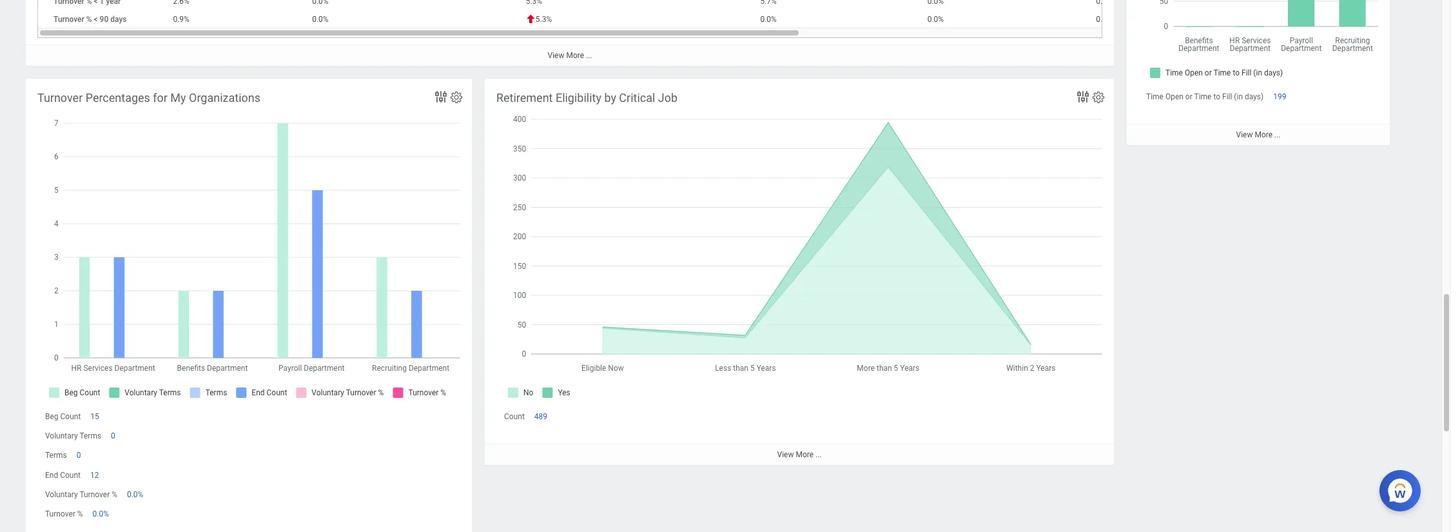 Task type: vqa. For each thing, say whether or not it's contained in the screenshot.


Task type: describe. For each thing, give the bounding box(es) containing it.
12
[[90, 471, 99, 480]]

view more ... for turnover % < 90 days
[[548, 51, 592, 60]]

view inside retirement eligibility by critical job element
[[777, 450, 794, 459]]

turnover down 12 button
[[80, 490, 110, 499]]

voluntary turnover %
[[45, 490, 117, 499]]

15 button
[[91, 412, 101, 422]]

beg
[[45, 412, 58, 421]]

for
[[153, 91, 168, 104]]

90
[[100, 15, 109, 24]]

... inside retirement eligibility by critical job element
[[816, 450, 822, 459]]

beg count
[[45, 412, 81, 421]]

voluntary terms
[[45, 432, 101, 441]]

0.9%
[[173, 15, 190, 24]]

voluntary for voluntary terms
[[45, 432, 78, 441]]

turnover for turnover percentages for my organizations
[[37, 91, 83, 104]]

end
[[45, 471, 58, 480]]

0.0% button for voluntary turnover %
[[127, 489, 145, 500]]

by
[[605, 91, 616, 104]]

configure turnover percentages for my organizations image
[[450, 90, 464, 104]]

turnover for turnover % < 90 days
[[54, 15, 84, 24]]

more for time open or time to fill (in days)
[[1255, 130, 1273, 139]]

eligibility
[[556, 91, 602, 104]]

average time to fill positions element
[[1127, 0, 1390, 145]]

configure and view chart data image for retirement eligibility by critical job
[[1076, 89, 1091, 104]]

0 for voluntary terms
[[111, 432, 115, 441]]

organizations
[[189, 91, 261, 104]]

time open or time to fill (in days)
[[1147, 92, 1264, 101]]

more for turnover % < 90 days
[[567, 51, 584, 60]]

1 time from the left
[[1147, 92, 1164, 101]]

count for 12
[[60, 471, 81, 480]]

view more ... link for turnover % < 90 days
[[26, 45, 1114, 66]]

view more ... link for time open or time to fill (in days)
[[1127, 124, 1390, 145]]



Task type: locate. For each thing, give the bounding box(es) containing it.
view more ... inside retirement eligibility by critical job element
[[777, 450, 822, 459]]

0 horizontal spatial ...
[[586, 51, 592, 60]]

2 vertical spatial view more ...
[[777, 450, 822, 459]]

retirement eligibility by critical job
[[497, 91, 678, 104]]

count
[[60, 412, 81, 421], [504, 412, 525, 421], [60, 471, 81, 480]]

0 horizontal spatial view more ...
[[548, 51, 592, 60]]

1 vertical spatial ...
[[1275, 130, 1281, 139]]

489
[[535, 412, 548, 421]]

view for time open or time to fill (in days)
[[1237, 130, 1253, 139]]

0 horizontal spatial time
[[1147, 92, 1164, 101]]

1 vertical spatial view
[[1237, 130, 1253, 139]]

1 horizontal spatial 0
[[111, 432, 115, 441]]

more
[[567, 51, 584, 60], [1255, 130, 1273, 139], [796, 450, 814, 459]]

1 horizontal spatial 0 button
[[111, 431, 117, 441]]

configure and view chart data image inside retirement eligibility by critical job element
[[1076, 89, 1091, 104]]

retirement
[[497, 91, 553, 104]]

2 voluntary from the top
[[45, 490, 78, 499]]

end count
[[45, 471, 81, 480]]

0.0% button for turnover %
[[93, 509, 111, 519]]

489 button
[[535, 412, 549, 422]]

configure and view chart data image left configure retirement eligibility by critical job "image"
[[1076, 89, 1091, 104]]

1 voluntary from the top
[[45, 432, 78, 441]]

2 vertical spatial view more ... link
[[485, 444, 1114, 465]]

0 vertical spatial more
[[567, 51, 584, 60]]

more inside average time to fill positions element
[[1255, 130, 1273, 139]]

count for 15
[[60, 412, 81, 421]]

2 horizontal spatial view
[[1237, 130, 1253, 139]]

2 vertical spatial view
[[777, 450, 794, 459]]

open
[[1166, 92, 1184, 101]]

15
[[91, 412, 99, 421]]

2 horizontal spatial view more ...
[[1237, 130, 1281, 139]]

... for turnover % < 90 days
[[586, 51, 592, 60]]

2 time from the left
[[1195, 92, 1212, 101]]

time right the or
[[1195, 92, 1212, 101]]

time left the open
[[1147, 92, 1164, 101]]

view
[[548, 51, 565, 60], [1237, 130, 1253, 139], [777, 450, 794, 459]]

0 vertical spatial ...
[[586, 51, 592, 60]]

... for time open or time to fill (in days)
[[1275, 130, 1281, 139]]

2 horizontal spatial more
[[1255, 130, 1273, 139]]

days
[[110, 15, 127, 24]]

0 horizontal spatial 0
[[77, 451, 81, 460]]

0 vertical spatial view more ...
[[548, 51, 592, 60]]

turnover left '<'
[[54, 15, 84, 24]]

view more ... link
[[26, 45, 1114, 66], [1127, 124, 1390, 145], [485, 444, 1114, 465]]

configure and view chart data image for turnover percentages for my organizations
[[433, 89, 449, 104]]

job
[[658, 91, 678, 104]]

turnover
[[54, 15, 84, 24], [37, 91, 83, 104], [80, 490, 110, 499], [45, 509, 75, 518]]

more inside the global support organization health element
[[567, 51, 584, 60]]

1 vertical spatial more
[[1255, 130, 1273, 139]]

turnover % < 90 days
[[54, 15, 127, 24]]

1 horizontal spatial 0.0% button
[[127, 489, 145, 500]]

0 button right voluntary terms
[[111, 431, 117, 441]]

...
[[586, 51, 592, 60], [1275, 130, 1281, 139], [816, 450, 822, 459]]

1 horizontal spatial configure and view chart data image
[[1076, 89, 1091, 104]]

0.0% button
[[127, 489, 145, 500], [93, 509, 111, 519]]

turnover percentages for my organizations element
[[26, 79, 472, 532]]

2 horizontal spatial ...
[[1275, 130, 1281, 139]]

0 vertical spatial terms
[[80, 432, 101, 441]]

0 horizontal spatial more
[[567, 51, 584, 60]]

... inside the global support organization health element
[[586, 51, 592, 60]]

0.0% button right voluntary turnover %
[[127, 489, 145, 500]]

%
[[86, 15, 92, 24], [112, 490, 117, 499], [77, 509, 83, 518]]

0 button for terms
[[77, 450, 83, 461]]

view inside average time to fill positions element
[[1237, 130, 1253, 139]]

1 vertical spatial view more ... link
[[1127, 124, 1390, 145]]

1 vertical spatial voluntary
[[45, 490, 78, 499]]

configure and view chart data image left configure turnover percentages for my organizations image
[[433, 89, 449, 104]]

0 horizontal spatial %
[[77, 509, 83, 518]]

% for turnover % < 90 days
[[86, 15, 92, 24]]

5.3%
[[536, 15, 552, 24]]

retirement eligibility by critical job element
[[485, 79, 1114, 465]]

more inside retirement eligibility by critical job element
[[796, 450, 814, 459]]

0 vertical spatial 0 button
[[111, 431, 117, 441]]

view inside the global support organization health element
[[548, 51, 565, 60]]

count right end
[[60, 471, 81, 480]]

terms
[[80, 432, 101, 441], [45, 451, 67, 460]]

count left "489"
[[504, 412, 525, 421]]

0 down voluntary terms
[[77, 451, 81, 460]]

0 vertical spatial %
[[86, 15, 92, 24]]

view more ...
[[548, 51, 592, 60], [1237, 130, 1281, 139], [777, 450, 822, 459]]

or
[[1186, 92, 1193, 101]]

0 button down voluntary terms
[[77, 450, 83, 461]]

1 vertical spatial 0
[[77, 451, 81, 460]]

my
[[170, 91, 186, 104]]

time
[[1147, 92, 1164, 101], [1195, 92, 1212, 101]]

1 vertical spatial 0 button
[[77, 450, 83, 461]]

view more ... link inside the global support organization health element
[[26, 45, 1114, 66]]

configure and view chart data image inside "turnover percentages for my organizations" element
[[433, 89, 449, 104]]

percentages
[[86, 91, 150, 104]]

0 vertical spatial view
[[548, 51, 565, 60]]

view more ... for time open or time to fill (in days)
[[1237, 130, 1281, 139]]

0 horizontal spatial 0 button
[[77, 450, 83, 461]]

199
[[1274, 92, 1287, 101]]

1 vertical spatial %
[[112, 490, 117, 499]]

2 vertical spatial ...
[[816, 450, 822, 459]]

... inside average time to fill positions element
[[1275, 130, 1281, 139]]

199 button
[[1274, 92, 1289, 102]]

turnover left percentages
[[37, 91, 83, 104]]

0 horizontal spatial configure and view chart data image
[[433, 89, 449, 104]]

1 vertical spatial terms
[[45, 451, 67, 460]]

1 configure and view chart data image from the left
[[433, 89, 449, 104]]

2 horizontal spatial %
[[112, 490, 117, 499]]

12 button
[[90, 470, 101, 480]]

2 configure and view chart data image from the left
[[1076, 89, 1091, 104]]

0 vertical spatial 0.0% button
[[127, 489, 145, 500]]

count inside retirement eligibility by critical job element
[[504, 412, 525, 421]]

0 button for voluntary terms
[[111, 431, 117, 441]]

critical
[[619, 91, 655, 104]]

0 horizontal spatial terms
[[45, 451, 67, 460]]

turnover inside the global support organization health element
[[54, 15, 84, 24]]

0 for terms
[[77, 451, 81, 460]]

turnover percentages for my organizations
[[37, 91, 261, 104]]

2 vertical spatial more
[[796, 450, 814, 459]]

fill
[[1223, 92, 1233, 101]]

voluntary down end count
[[45, 490, 78, 499]]

turnover %
[[45, 509, 83, 518]]

voluntary for voluntary turnover %
[[45, 490, 78, 499]]

0.0% button down voluntary turnover %
[[93, 509, 111, 519]]

0 vertical spatial view more ... link
[[26, 45, 1114, 66]]

count right beg
[[60, 412, 81, 421]]

% inside the global support organization health element
[[86, 15, 92, 24]]

to
[[1214, 92, 1221, 101]]

voluntary
[[45, 432, 78, 441], [45, 490, 78, 499]]

1 vertical spatial 0.0% button
[[93, 509, 111, 519]]

1 horizontal spatial view
[[777, 450, 794, 459]]

0 vertical spatial 0
[[111, 432, 115, 441]]

turnover down voluntary turnover %
[[45, 509, 75, 518]]

0 vertical spatial voluntary
[[45, 432, 78, 441]]

global support organization health element
[[26, 0, 1452, 66]]

view for turnover % < 90 days
[[548, 51, 565, 60]]

0
[[111, 432, 115, 441], [77, 451, 81, 460]]

0 right voluntary terms
[[111, 432, 115, 441]]

1 horizontal spatial %
[[86, 15, 92, 24]]

0 button
[[111, 431, 117, 441], [77, 450, 83, 461]]

1 horizontal spatial time
[[1195, 92, 1212, 101]]

1 horizontal spatial terms
[[80, 432, 101, 441]]

1 horizontal spatial ...
[[816, 450, 822, 459]]

turnover for turnover %
[[45, 509, 75, 518]]

0.0%
[[312, 15, 329, 24], [761, 15, 777, 24], [928, 15, 944, 24], [1096, 15, 1113, 24], [127, 490, 143, 499], [93, 509, 109, 518]]

1 vertical spatial view more ...
[[1237, 130, 1281, 139]]

configure and view chart data image
[[433, 89, 449, 104], [1076, 89, 1091, 104]]

voluntary down beg count on the bottom left
[[45, 432, 78, 441]]

1 horizontal spatial more
[[796, 450, 814, 459]]

0 horizontal spatial 0.0% button
[[93, 509, 111, 519]]

2 vertical spatial %
[[77, 509, 83, 518]]

days)
[[1245, 92, 1264, 101]]

% for turnover %
[[77, 509, 83, 518]]

terms down 15
[[80, 432, 101, 441]]

terms up end
[[45, 451, 67, 460]]

1 horizontal spatial view more ...
[[777, 450, 822, 459]]

<
[[94, 15, 98, 24]]

configure retirement eligibility by critical job image
[[1092, 90, 1106, 104]]

(in
[[1235, 92, 1243, 101]]

view more ... inside the global support organization health element
[[548, 51, 592, 60]]

0 horizontal spatial view
[[548, 51, 565, 60]]

view more ... inside average time to fill positions element
[[1237, 130, 1281, 139]]



